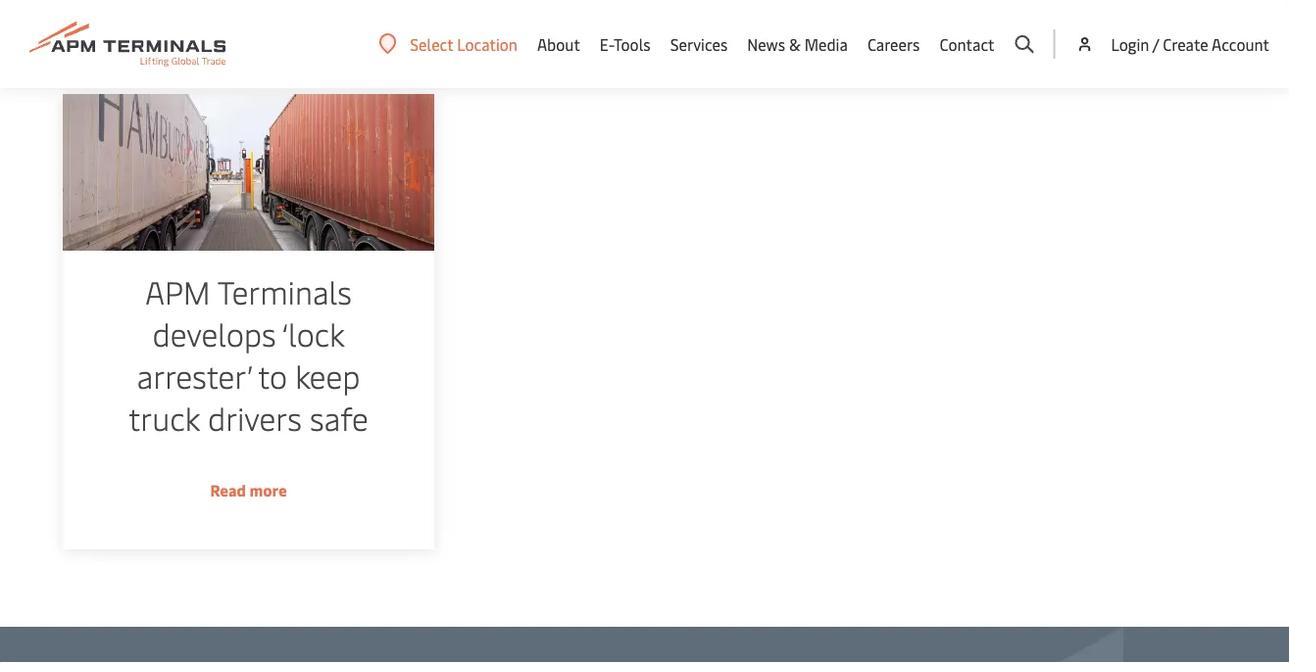 Task type: describe. For each thing, give the bounding box(es) containing it.
&
[[789, 34, 801, 55]]

select
[[410, 33, 453, 54]]

services
[[670, 34, 728, 55]]

truck pin image
[[63, 94, 434, 251]]

create
[[1163, 33, 1209, 54]]

to
[[258, 355, 287, 397]]

safe
[[310, 397, 369, 439]]

news & media button
[[748, 0, 848, 88]]

terminals
[[217, 271, 352, 313]]

select location
[[410, 33, 518, 54]]

login
[[1112, 33, 1150, 54]]

truck
[[129, 397, 200, 439]]

e-tools button
[[600, 0, 651, 88]]

contact
[[940, 34, 995, 55]]

arrester'
[[137, 355, 251, 397]]

news & media
[[748, 34, 848, 55]]

about
[[537, 34, 580, 55]]

'lock
[[282, 313, 345, 355]]

e-tools
[[600, 34, 651, 55]]

/
[[1153, 33, 1160, 54]]

careers
[[868, 34, 920, 55]]

media
[[805, 34, 848, 55]]

careers button
[[868, 0, 920, 88]]

keep
[[295, 355, 360, 397]]



Task type: vqa. For each thing, say whether or not it's contained in the screenshot.
AS
no



Task type: locate. For each thing, give the bounding box(es) containing it.
account
[[1212, 33, 1270, 54]]

select location button
[[379, 33, 518, 55]]

location
[[457, 33, 518, 54]]

login / create account
[[1112, 33, 1270, 54]]

more
[[250, 480, 287, 501]]

apm
[[145, 271, 210, 313]]

develops
[[153, 313, 276, 355]]

about button
[[537, 0, 580, 88]]

read
[[210, 480, 246, 501]]

e-
[[600, 34, 614, 55]]

contact button
[[940, 0, 995, 88]]

services button
[[670, 0, 728, 88]]

drivers
[[208, 397, 302, 439]]

read more
[[210, 480, 287, 501]]

login / create account link
[[1075, 0, 1270, 88]]

news
[[748, 34, 786, 55]]

tools
[[614, 34, 651, 55]]

apm terminals develops 'lock arrester' to keep truck drivers safe
[[129, 271, 369, 439]]



